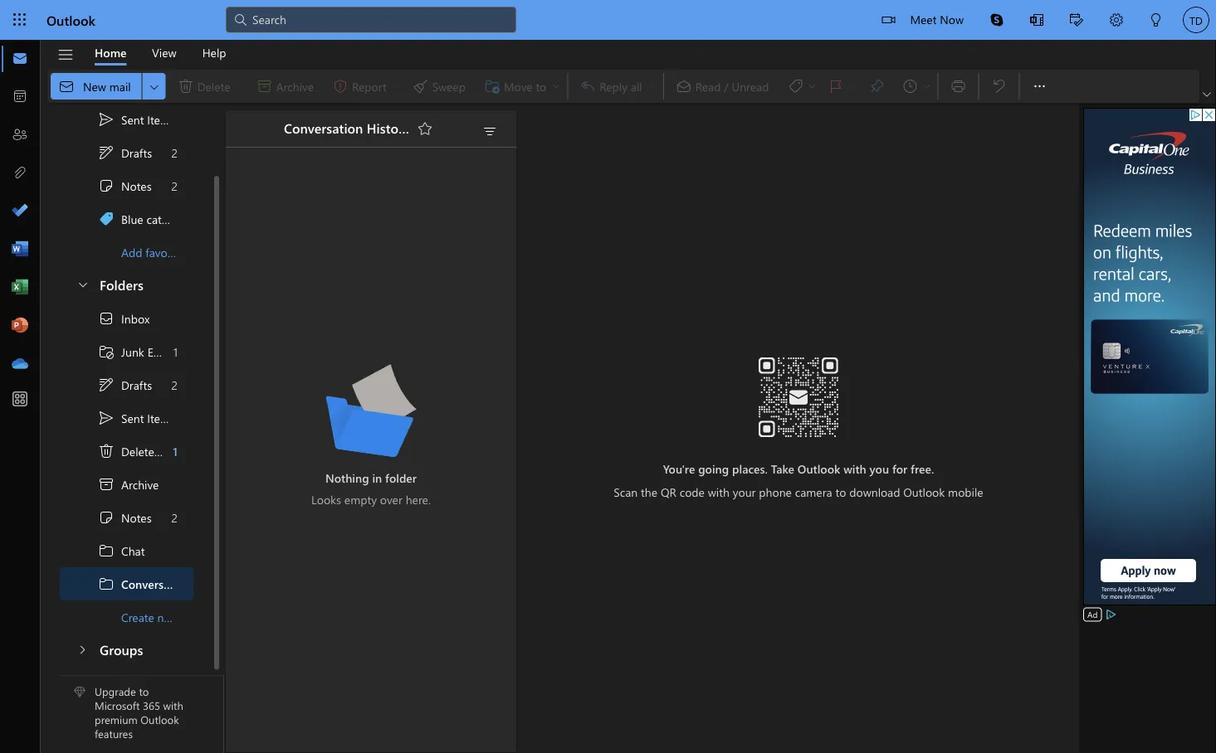 Task type: locate. For each thing, give the bounding box(es) containing it.
0 vertical spatial 
[[98, 144, 115, 161]]

2 sent from the top
[[121, 410, 144, 426]]

4 2 from the top
[[172, 510, 178, 525]]

groups
[[100, 640, 143, 658]]

word image
[[12, 242, 28, 258]]

 tree item down the mail
[[60, 103, 193, 136]]

1 vertical spatial items
[[147, 410, 175, 426]]

left-rail-appbar navigation
[[3, 40, 37, 384]]

 archive
[[98, 476, 159, 493]]

meet
[[910, 11, 937, 27]]

 tree item up deleted
[[60, 401, 193, 435]]

tab list containing home
[[82, 40, 239, 66]]

items right deleted
[[164, 444, 192, 459]]

move & delete group
[[51, 70, 564, 103]]

1 1 from the top
[[173, 344, 178, 359]]

1 vertical spatial  drafts
[[98, 377, 152, 393]]

 tree item
[[60, 534, 193, 568], [60, 568, 193, 601]]

0 vertical spatial  tree item
[[60, 169, 193, 202]]

1 drafts from the top
[[121, 145, 152, 160]]

outlook up 
[[46, 11, 95, 29]]

1 vertical spatial sent
[[121, 410, 144, 426]]

application
[[0, 0, 1216, 754]]

to right the upgrade
[[139, 685, 149, 699]]

 button inside groups tree item
[[67, 634, 98, 665]]

td image
[[1183, 7, 1210, 33]]

folder right new
[[182, 610, 212, 625]]

1 vertical spatial  button
[[67, 634, 98, 665]]

notes
[[121, 178, 152, 193], [121, 510, 152, 525]]

folder
[[385, 470, 417, 486], [182, 610, 212, 625]]

0 vertical spatial 1
[[173, 344, 178, 359]]

 sent items down the mail
[[98, 111, 175, 127]]

home button
[[82, 40, 139, 66]]

0 vertical spatial 
[[148, 80, 161, 93]]

 up 
[[98, 177, 115, 194]]

tree containing 
[[60, 302, 212, 634]]

create new folder tree item
[[60, 601, 212, 634]]

2 1 from the top
[[173, 444, 178, 459]]

 down the 
[[98, 509, 115, 526]]

1 vertical spatial  sent items
[[98, 410, 175, 426]]

notes up chat
[[121, 510, 152, 525]]

 down 
[[98, 377, 115, 393]]

1 vertical spatial  notes
[[98, 509, 152, 526]]

sent up the  tree item
[[121, 410, 144, 426]]

 for 
[[98, 576, 115, 592]]

2  drafts from the top
[[98, 377, 152, 393]]

outlook
[[46, 11, 95, 29], [798, 461, 841, 476], [904, 485, 945, 500], [141, 713, 179, 728]]

conversation
[[284, 119, 363, 137]]

1 vertical spatial  tree item
[[60, 368, 193, 401]]

1  tree item from the top
[[60, 169, 193, 202]]


[[991, 13, 1004, 27]]

1 vertical spatial to
[[139, 685, 149, 699]]

 tree item
[[60, 136, 193, 169], [60, 368, 193, 401]]

folder for in
[[385, 470, 417, 486]]

 up the 
[[98, 410, 115, 426]]

0 vertical spatial items
[[147, 111, 175, 127]]

0 horizontal spatial to
[[139, 685, 149, 699]]

items up  deleted items
[[147, 410, 175, 426]]

 up 
[[98, 144, 115, 161]]

phone
[[759, 485, 792, 500]]

1  drafts from the top
[[98, 144, 152, 161]]

 button
[[68, 269, 96, 299], [67, 634, 98, 665]]

camera
[[795, 485, 833, 500]]

1  from the top
[[98, 111, 115, 127]]

1  notes from the top
[[98, 177, 152, 194]]

1 right junk
[[173, 344, 178, 359]]

0 vertical spatial  drafts
[[98, 144, 152, 161]]

history
[[367, 119, 411, 137]]

1 vertical spatial 
[[98, 576, 115, 592]]

1 vertical spatial  tree item
[[60, 401, 193, 435]]

notes up blue
[[121, 178, 152, 193]]

1  from the top
[[98, 543, 115, 559]]

 inside  popup button
[[148, 80, 161, 93]]

2 vertical spatial 
[[76, 643, 89, 657]]

sent
[[121, 111, 144, 127], [121, 410, 144, 426]]

 left the folders
[[76, 277, 90, 291]]

with down going
[[708, 485, 730, 500]]

notes inside tree
[[121, 510, 152, 525]]

1 right deleted
[[173, 444, 178, 459]]

2 horizontal spatial with
[[844, 461, 867, 476]]

to do image
[[12, 203, 28, 220]]

1  sent items from the top
[[98, 111, 175, 127]]

items down  popup button
[[147, 111, 175, 127]]

 tree item up blue
[[60, 169, 193, 202]]

1 horizontal spatial with
[[708, 485, 730, 500]]

 notes up  tree item
[[98, 177, 152, 194]]

1  tree item from the top
[[60, 534, 193, 568]]

upgrade
[[95, 685, 136, 699]]

 button
[[143, 73, 166, 100]]

1 vertical spatial 1
[[173, 444, 178, 459]]

0 horizontal spatial folder
[[182, 610, 212, 625]]

 button for groups
[[67, 634, 98, 665]]

folder inside 'tree item'
[[182, 610, 212, 625]]

1 horizontal spatial to
[[836, 485, 846, 500]]

folder for new
[[182, 610, 212, 625]]

 inside folders tree item
[[76, 277, 90, 291]]


[[98, 543, 115, 559], [98, 576, 115, 592]]

2  tree item from the top
[[60, 401, 193, 435]]

1 horizontal spatial folder
[[385, 470, 417, 486]]

tab list inside application
[[82, 40, 239, 66]]

0 vertical spatial  tree item
[[60, 136, 193, 169]]

0 vertical spatial drafts
[[121, 145, 152, 160]]

microsoft
[[95, 699, 140, 713]]

nothing
[[325, 470, 369, 486]]

help
[[202, 45, 226, 60]]

2  from the top
[[98, 410, 115, 426]]

1  from the top
[[98, 144, 115, 161]]


[[98, 144, 115, 161], [98, 377, 115, 393]]

sent down the mail
[[121, 111, 144, 127]]

2 vertical spatial items
[[164, 444, 192, 459]]

drafts down  junk email 1
[[121, 377, 152, 393]]

 tree item
[[60, 468, 193, 501]]

 down  chat
[[98, 576, 115, 592]]

 new mail
[[58, 78, 131, 95]]

 sent items inside tree
[[98, 410, 175, 426]]

0 vertical spatial 
[[98, 177, 115, 194]]

 button left the folders
[[68, 269, 96, 299]]

drafts up blue
[[121, 145, 152, 160]]

favorite
[[146, 244, 184, 260]]

 button
[[1057, 0, 1097, 42]]

2  notes from the top
[[98, 509, 152, 526]]

0 vertical spatial 
[[98, 111, 115, 127]]

2 vertical spatial with
[[163, 699, 183, 713]]

over
[[380, 492, 403, 507]]

0 vertical spatial  sent items
[[98, 111, 175, 127]]


[[1030, 13, 1044, 27]]

download
[[850, 485, 900, 500]]

 button left groups
[[67, 634, 98, 665]]

tree
[[60, 302, 212, 634]]

0 vertical spatial folder
[[385, 470, 417, 486]]

 tree item down junk
[[60, 368, 193, 401]]

to
[[836, 485, 846, 500], [139, 685, 149, 699]]

 drafts up  tree item
[[98, 144, 152, 161]]

mobile
[[948, 485, 984, 500]]

0 vertical spatial sent
[[121, 111, 144, 127]]

 right the mail
[[148, 80, 161, 93]]

0 vertical spatial  notes
[[98, 177, 152, 194]]

0 horizontal spatial with
[[163, 699, 183, 713]]

Search for email, meetings, files and more. field
[[251, 11, 506, 28]]

 button
[[1097, 0, 1137, 42]]

1 vertical spatial drafts
[[121, 377, 152, 393]]


[[1032, 78, 1048, 95]]

email
[[147, 344, 175, 359]]


[[98, 310, 115, 327]]

0 vertical spatial 
[[98, 543, 115, 559]]

category
[[147, 211, 192, 226]]

looks
[[311, 492, 341, 507]]

outlook right premium
[[141, 713, 179, 728]]

inbox
[[121, 311, 150, 326]]

excel image
[[12, 280, 28, 296]]

 notes down the  tree item
[[98, 509, 152, 526]]

2  from the top
[[98, 576, 115, 592]]

in
[[372, 470, 382, 486]]

onedrive image
[[12, 356, 28, 373]]

 tree item
[[60, 103, 193, 136], [60, 401, 193, 435]]

2
[[172, 145, 178, 160], [172, 178, 178, 193], [172, 377, 178, 393], [172, 510, 178, 525]]

folders tree item
[[60, 269, 193, 302]]

 tree item
[[60, 169, 193, 202], [60, 501, 193, 534]]

 tree item down  chat
[[60, 568, 193, 601]]

 sent items up deleted
[[98, 410, 175, 426]]

2 notes from the top
[[121, 510, 152, 525]]

 tree item down the  tree item
[[60, 534, 193, 568]]


[[98, 476, 115, 493]]

folder inside the nothing in folder looks empty over here.
[[385, 470, 417, 486]]

 blue category
[[98, 210, 192, 227]]

 down  new mail
[[98, 111, 115, 127]]

1 sent from the top
[[121, 111, 144, 127]]

 tree item up  tree item
[[60, 136, 193, 169]]

 for groups
[[76, 643, 89, 657]]

0 vertical spatial to
[[836, 485, 846, 500]]

1 notes from the top
[[121, 178, 152, 193]]

1
[[173, 344, 178, 359], [173, 444, 178, 459]]

to right camera
[[836, 485, 846, 500]]

2  sent items from the top
[[98, 410, 175, 426]]

0 vertical spatial  button
[[68, 269, 96, 299]]

with left you in the bottom right of the page
[[844, 461, 867, 476]]


[[148, 80, 161, 93], [76, 277, 90, 291], [76, 643, 89, 657]]

add favorite tree item
[[60, 235, 193, 269]]


[[1070, 13, 1084, 27]]


[[98, 177, 115, 194], [98, 509, 115, 526]]

 drafts down  tree item
[[98, 377, 152, 393]]

folder up over
[[385, 470, 417, 486]]

 left groups
[[76, 643, 89, 657]]

 left chat
[[98, 543, 115, 559]]

1 vertical spatial 
[[98, 410, 115, 426]]

free.
[[911, 461, 934, 476]]

code
[[680, 485, 705, 500]]

with inside upgrade to microsoft 365 with premium outlook features
[[163, 699, 183, 713]]

1 vertical spatial folder
[[182, 610, 212, 625]]

1 vertical spatial 
[[76, 277, 90, 291]]

the
[[641, 485, 658, 500]]

 inside groups tree item
[[76, 643, 89, 657]]

0 vertical spatial  tree item
[[60, 103, 193, 136]]

2  from the top
[[98, 377, 115, 393]]

 tree item down  archive
[[60, 501, 193, 534]]

1 vertical spatial  tree item
[[60, 501, 193, 534]]

 button inside folders tree item
[[68, 269, 96, 299]]

1 vertical spatial 
[[98, 509, 115, 526]]

2  tree item from the top
[[60, 368, 193, 401]]

1 2 from the top
[[172, 145, 178, 160]]

2 drafts from the top
[[121, 377, 152, 393]]

outlook link
[[46, 0, 95, 40]]

with
[[844, 461, 867, 476], [708, 485, 730, 500], [163, 699, 183, 713]]

1 vertical spatial 
[[98, 377, 115, 393]]

tab list
[[82, 40, 239, 66]]

1 vertical spatial notes
[[121, 510, 152, 525]]

you
[[870, 461, 889, 476]]

2  tree item from the top
[[60, 501, 193, 534]]

with right 365
[[163, 699, 183, 713]]

help button
[[190, 40, 239, 66]]

drafts
[[121, 145, 152, 160], [121, 377, 152, 393]]

0 vertical spatial notes
[[121, 178, 152, 193]]

 notes for first '' tree item from the bottom of the page
[[98, 509, 152, 526]]



Task type: describe. For each thing, give the bounding box(es) containing it.
notes for first '' tree item from the bottom of the page
[[121, 510, 152, 525]]

 button
[[1017, 0, 1057, 42]]

 button
[[412, 115, 438, 142]]


[[57, 46, 74, 64]]

 button for folders
[[68, 269, 96, 299]]

1 inside  junk email 1
[[173, 344, 178, 359]]

 drafts inside tree
[[98, 377, 152, 393]]

going
[[698, 461, 729, 476]]

1 vertical spatial with
[[708, 485, 730, 500]]

archive
[[121, 477, 159, 492]]

outlook down free.
[[904, 485, 945, 500]]

home
[[95, 45, 127, 60]]

 inbox
[[98, 310, 150, 327]]

 button
[[1200, 86, 1215, 103]]

ad
[[1088, 609, 1098, 621]]

premium features image
[[74, 687, 86, 699]]

empty
[[344, 492, 377, 507]]

create
[[121, 610, 154, 625]]

1  from the top
[[98, 177, 115, 194]]

new
[[83, 78, 106, 94]]

scan
[[614, 485, 638, 500]]

create new folder
[[121, 610, 212, 625]]

 search field
[[226, 0, 516, 37]]

outlook inside upgrade to microsoft 365 with premium outlook features
[[141, 713, 179, 728]]

more apps image
[[12, 392, 28, 409]]

places.
[[732, 461, 768, 476]]

365
[[143, 699, 160, 713]]

2  tree item from the top
[[60, 568, 193, 601]]

nothing in folder looks empty over here.
[[311, 470, 431, 507]]


[[98, 210, 115, 227]]

1  tree item from the top
[[60, 136, 193, 169]]

meet now
[[910, 11, 964, 27]]

 junk email 1
[[98, 343, 178, 360]]

premium
[[95, 713, 138, 728]]

to inside upgrade to microsoft 365 with premium outlook features
[[139, 685, 149, 699]]

you're going places. take outlook with you for free. scan the qr code with your phone camera to download outlook mobile
[[614, 461, 984, 500]]

 tree item
[[60, 335, 193, 368]]

3 2 from the top
[[172, 377, 178, 393]]

files image
[[12, 165, 28, 182]]

conversation history heading
[[262, 110, 438, 147]]

groups tree item
[[60, 634, 193, 667]]

items for second  tree item
[[147, 410, 175, 426]]

to inside you're going places. take outlook with you for free. scan the qr code with your phone camera to download outlook mobile
[[836, 485, 846, 500]]

outlook up camera
[[798, 461, 841, 476]]

1  tree item from the top
[[60, 103, 193, 136]]

message list section
[[226, 106, 516, 753]]

powerpoint image
[[12, 318, 28, 335]]

mail
[[109, 78, 131, 94]]

 for folders
[[76, 277, 90, 291]]

 tree item
[[60, 435, 193, 468]]

calendar image
[[12, 89, 28, 105]]

items inside  deleted items
[[164, 444, 192, 459]]

junk
[[121, 344, 144, 359]]


[[98, 343, 115, 360]]

deleted
[[121, 444, 161, 459]]

new
[[157, 610, 178, 625]]

 button
[[49, 41, 82, 69]]

 button
[[1023, 70, 1057, 103]]

 inside tree
[[98, 377, 115, 393]]


[[58, 78, 75, 95]]

 tree item inside tree
[[60, 368, 193, 401]]


[[1203, 91, 1211, 99]]

folders
[[100, 275, 144, 293]]

 sent items for second  tree item
[[98, 410, 175, 426]]


[[882, 13, 895, 27]]

people image
[[12, 127, 28, 144]]

 deleted items
[[98, 443, 192, 460]]

 tree item
[[60, 202, 193, 235]]

features
[[95, 727, 133, 742]]

for
[[892, 461, 908, 476]]

application containing outlook
[[0, 0, 1216, 754]]

0 vertical spatial with
[[844, 461, 867, 476]]


[[232, 12, 249, 28]]

items for 2nd  tree item from the bottom
[[147, 111, 175, 127]]

2 2 from the top
[[172, 178, 178, 193]]

add favorite
[[121, 244, 184, 260]]

 tree item
[[60, 302, 193, 335]]

view button
[[140, 40, 189, 66]]

outlook inside banner
[[46, 11, 95, 29]]

mail image
[[12, 51, 28, 67]]

set your advertising preferences image
[[1105, 609, 1118, 622]]

2  from the top
[[98, 509, 115, 526]]

here.
[[406, 492, 431, 507]]


[[1110, 13, 1123, 27]]

conversation history 
[[284, 119, 433, 137]]

1 inside the  tree item
[[173, 444, 178, 459]]

you're
[[663, 461, 695, 476]]

 notes for first '' tree item from the top
[[98, 177, 152, 194]]


[[417, 120, 433, 137]]

view
[[152, 45, 177, 60]]


[[98, 443, 115, 460]]

outlook banner
[[0, 0, 1216, 42]]

upgrade to microsoft 365 with premium outlook features
[[95, 685, 183, 742]]

 inside tree
[[98, 410, 115, 426]]

your
[[733, 485, 756, 500]]

 for  chat
[[98, 543, 115, 559]]

qr
[[661, 485, 677, 500]]

now
[[940, 11, 964, 27]]

add
[[121, 244, 142, 260]]

notes for first '' tree item from the top
[[121, 178, 152, 193]]

chat
[[121, 543, 145, 559]]

 button
[[977, 0, 1017, 40]]

 chat
[[98, 543, 145, 559]]

 button
[[477, 120, 503, 143]]

 button
[[1137, 0, 1177, 42]]


[[1150, 13, 1163, 27]]

 sent items for 2nd  tree item from the bottom
[[98, 111, 175, 127]]

tags group
[[667, 70, 934, 103]]

take
[[771, 461, 795, 476]]


[[482, 124, 498, 140]]

blue
[[121, 211, 143, 226]]



Task type: vqa. For each thing, say whether or not it's contained in the screenshot.
 TREE ITEM within the Favorites tree
no



